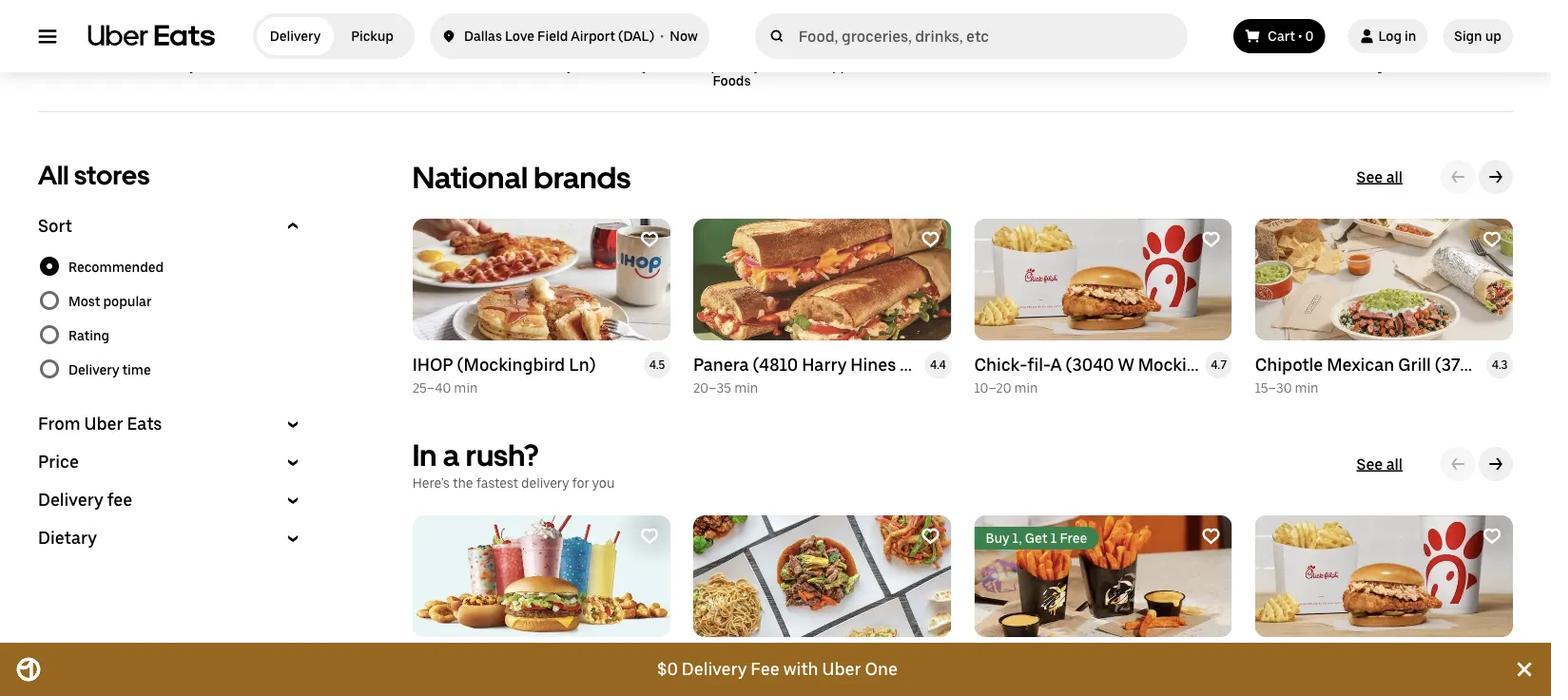 Task type: locate. For each thing, give the bounding box(es) containing it.
national brands
[[413, 159, 631, 195]]

• left 'now'
[[661, 28, 664, 44]]

alcohol
[[427, 58, 474, 74]]

see for previous icon
[[1357, 168, 1383, 186]]

indian link
[[1251, 0, 1327, 74]]

rush?
[[466, 437, 539, 473]]

0 vertical spatial see
[[1357, 168, 1383, 186]]

2 • from the left
[[1299, 28, 1303, 44]]

delivery inside delivery fee button
[[38, 490, 103, 510]]

see all link for previous icon
[[1357, 167, 1403, 186]]

see all link left previous image
[[1357, 455, 1403, 474]]

$0 delivery fee with uber one link
[[57, 643, 1498, 696], [57, 643, 1498, 696]]

next image
[[1489, 169, 1504, 185], [1489, 457, 1504, 472]]

convenience link
[[225, 0, 306, 74]]

log
[[1379, 28, 1402, 44]]

one
[[865, 659, 898, 680], [865, 659, 898, 680]]

1 next image from the top
[[1489, 169, 1504, 185]]

overall
[[1192, 58, 1233, 74]]

1 vertical spatial see all
[[1357, 455, 1403, 473]]

sign up
[[1455, 28, 1502, 44]]

add to favorites image
[[640, 230, 659, 249], [640, 527, 659, 546], [1483, 527, 1502, 546]]

next image right previous image
[[1489, 457, 1504, 472]]

see all link left previous icon
[[1357, 167, 1403, 186]]

price button
[[38, 451, 304, 474]]

$0 delivery fee with uber one
[[657, 659, 898, 680], [657, 659, 898, 680]]

0 horizontal spatial •
[[661, 28, 664, 44]]

2 all from the top
[[1387, 455, 1403, 473]]

retail link
[[977, 0, 1053, 74]]

fee
[[751, 659, 780, 680], [751, 659, 780, 680]]

1 vertical spatial next image
[[1489, 457, 1504, 472]]

1 vertical spatial see
[[1357, 455, 1383, 473]]

uber
[[84, 414, 123, 434], [822, 659, 861, 680], [822, 659, 861, 680]]

log in
[[1379, 28, 1417, 44]]

uber eats home image
[[88, 25, 215, 48]]

1 vertical spatial see all link
[[1357, 455, 1403, 474]]

love
[[505, 28, 535, 44]]

1 see from the top
[[1357, 168, 1383, 186]]

0 vertical spatial see all link
[[1357, 167, 1403, 186]]

see all for previous image
[[1357, 455, 1403, 473]]

most popular
[[68, 293, 152, 309]]

see
[[1357, 168, 1383, 186], [1357, 455, 1383, 473]]

grocery
[[147, 58, 196, 74]]

fast food
[[329, 58, 390, 74]]

sort
[[38, 216, 72, 236]]

delivery for delivery
[[270, 28, 321, 44]]

all left previous icon
[[1387, 168, 1403, 186]]

option group
[[38, 249, 304, 386]]

with
[[784, 659, 819, 680], [784, 659, 819, 680]]

•
[[661, 28, 664, 44], [1299, 28, 1303, 44]]

up
[[1486, 28, 1502, 44]]

see all left previous icon
[[1357, 168, 1403, 186]]

food
[[359, 58, 390, 74]]

1 all from the top
[[1387, 168, 1403, 186]]

1 vertical spatial all
[[1387, 455, 1403, 473]]

1 • from the left
[[661, 28, 664, 44]]

dietary
[[38, 528, 97, 548]]

1 see all from the top
[[1357, 168, 1403, 186]]

2 next image from the top
[[1489, 457, 1504, 472]]

delivery
[[521, 475, 569, 491]]

now
[[670, 28, 698, 44]]

see left previous image
[[1357, 455, 1383, 473]]

pet supplies link
[[792, 0, 870, 74]]

1 see all link from the top
[[1357, 167, 1403, 186]]

see left previous icon
[[1357, 168, 1383, 186]]

vegan link
[[1342, 0, 1418, 74]]

delivery inside delivery radio
[[270, 28, 321, 44]]

• left 0
[[1299, 28, 1303, 44]]

cart • 0
[[1268, 28, 1314, 44]]

delivery fee
[[38, 490, 132, 510]]

flowers
[[899, 58, 948, 74]]

1 horizontal spatial •
[[1299, 28, 1303, 44]]

see all
[[1357, 168, 1403, 186], [1357, 455, 1403, 473]]

airport
[[571, 28, 615, 44]]

0 vertical spatial all
[[1387, 168, 1403, 186]]

2 see from the top
[[1357, 455, 1383, 473]]

the
[[453, 475, 473, 491]]

0 vertical spatial next image
[[1489, 169, 1504, 185]]

next image for previous image
[[1489, 457, 1504, 472]]

0 vertical spatial see all
[[1357, 168, 1403, 186]]

delivery time
[[68, 361, 151, 378]]

previous image
[[1451, 169, 1466, 185]]

pet
[[792, 58, 813, 74]]

fast food link
[[322, 0, 398, 74]]

field
[[538, 28, 568, 44]]

delivery
[[270, 28, 321, 44], [68, 361, 119, 378], [38, 490, 103, 510], [682, 659, 747, 680], [682, 659, 747, 680]]

2 see all from the top
[[1357, 455, 1403, 473]]

alcohol link
[[413, 0, 489, 74]]

deals
[[63, 58, 98, 74]]

see all link
[[1357, 167, 1403, 186], [1357, 455, 1403, 474]]

here's
[[413, 475, 450, 491]]

2 see all link from the top
[[1357, 455, 1403, 474]]

$0
[[657, 659, 678, 680], [657, 659, 678, 680]]

next image right previous icon
[[1489, 169, 1504, 185]]

all
[[38, 159, 69, 191]]

see all left previous image
[[1357, 455, 1403, 473]]

log in link
[[1348, 19, 1428, 53]]

add to favorites image
[[921, 230, 940, 249], [1202, 230, 1221, 249], [1483, 230, 1502, 249], [921, 527, 940, 546], [1202, 527, 1221, 546]]

see for previous image
[[1357, 455, 1383, 473]]

a
[[443, 437, 460, 473]]

all left previous image
[[1387, 455, 1403, 473]]



Task type: vqa. For each thing, say whether or not it's contained in the screenshot.
"National"
yes



Task type: describe. For each thing, give the bounding box(es) containing it.
indian
[[1269, 58, 1308, 74]]

in a rush? here's the fastest delivery for you
[[413, 437, 615, 491]]

Pickup radio
[[334, 17, 411, 55]]

cart
[[1268, 28, 1296, 44]]

popular
[[103, 293, 152, 309]]

halal
[[1455, 58, 1487, 74]]

rating
[[68, 327, 110, 343]]

eats
[[127, 414, 162, 434]]

from uber eats
[[38, 414, 162, 434]]

next image for previous icon
[[1489, 169, 1504, 185]]

Delivery radio
[[257, 17, 334, 55]]

sign
[[1455, 28, 1483, 44]]

price
[[38, 452, 79, 472]]

best overall link
[[1159, 0, 1235, 74]]

option group containing recommended
[[38, 249, 304, 386]]

specialty foods
[[703, 58, 761, 89]]

halal link
[[1433, 0, 1509, 74]]

from
[[38, 414, 80, 434]]

electronics
[[1071, 58, 1141, 74]]

brands
[[534, 159, 631, 195]]

most
[[68, 293, 100, 309]]

recommended
[[68, 259, 164, 275]]

fast
[[329, 58, 356, 74]]

grocery link
[[134, 0, 210, 74]]

best overall
[[1161, 58, 1233, 74]]

pharmacy link
[[504, 0, 580, 74]]

dallas
[[464, 28, 502, 44]]

in
[[1405, 28, 1417, 44]]

national
[[413, 159, 528, 195]]

electronics link
[[1068, 0, 1144, 74]]

add to favorites image for previous icon
[[640, 230, 659, 249]]

sign up link
[[1443, 19, 1514, 53]]

stores
[[74, 159, 150, 191]]

supplies
[[816, 58, 870, 74]]

sort button
[[38, 215, 304, 238]]

for
[[572, 475, 590, 491]]

see all link for previous image
[[1357, 455, 1403, 474]]

specialty foods link
[[687, 0, 777, 89]]

(dal)
[[618, 28, 655, 44]]

foods
[[713, 73, 751, 89]]

fee
[[107, 490, 132, 510]]

retail
[[997, 58, 1033, 74]]

baby link
[[595, 0, 672, 74]]

in
[[413, 437, 437, 473]]

all stores
[[38, 159, 150, 191]]

time
[[122, 361, 151, 378]]

add to favorites image for previous image
[[640, 527, 659, 546]]

flowers link
[[885, 0, 961, 74]]

deals link
[[42, 0, 118, 74]]

Food, groceries, drinks, etc text field
[[799, 27, 1181, 46]]

specialty
[[703, 58, 761, 74]]

see all for previous icon
[[1357, 168, 1403, 186]]

delivery for delivery time
[[68, 361, 119, 378]]

previous image
[[1451, 457, 1466, 472]]

pickup
[[351, 28, 394, 44]]

from uber eats button
[[38, 413, 304, 436]]

convenience
[[225, 58, 306, 74]]

fastest
[[476, 475, 518, 491]]

vegan
[[1360, 58, 1400, 74]]

0
[[1306, 28, 1314, 44]]

main navigation menu image
[[38, 27, 57, 46]]

pet supplies
[[792, 58, 870, 74]]

delivery fee button
[[38, 489, 304, 512]]

baby
[[618, 58, 649, 74]]

dietary button
[[38, 527, 304, 550]]

dallas love field airport (dal) • now
[[464, 28, 698, 44]]

pharmacy
[[510, 58, 574, 74]]

best
[[1161, 58, 1189, 74]]

you
[[593, 475, 615, 491]]

delivery for delivery fee
[[38, 490, 103, 510]]

deliver to image
[[441, 25, 457, 48]]

all for previous image
[[1387, 455, 1403, 473]]

uber inside button
[[84, 414, 123, 434]]

all for previous icon
[[1387, 168, 1403, 186]]



